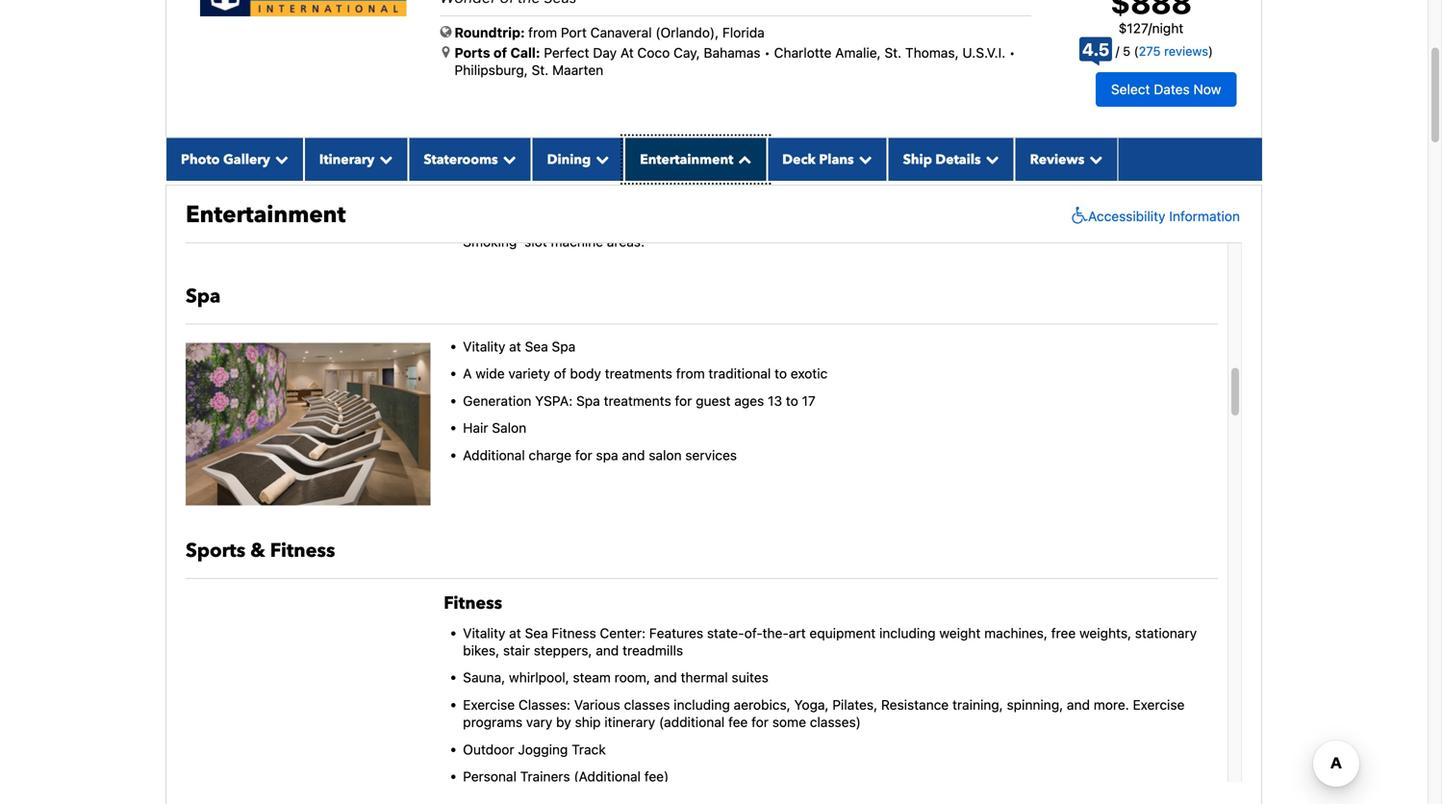 Task type: describe. For each thing, give the bounding box(es) containing it.
sports
[[186, 538, 246, 564]]

staterooms button
[[408, 138, 532, 181]]

u.s.v.i.
[[963, 45, 1006, 61]]

thomas,
[[905, 45, 959, 61]]

/ for 4.5
[[1116, 44, 1120, 58]]

including inside vitality at sea fitness center: features state-of-the-art equipment including weight machines, free weights, stationary bikes, stair steppers, and treadmills
[[879, 625, 936, 641]]

royal caribbean image
[[200, 0, 407, 16]]

4.5
[[1082, 39, 1110, 60]]

sea for spa
[[525, 339, 548, 355]]

and down treadmills
[[654, 670, 677, 686]]

2 exercise from the left
[[1133, 697, 1185, 713]]

deck plans
[[783, 150, 854, 169]]

yoga,
[[794, 697, 829, 713]]

steppers,
[[534, 643, 592, 659]]

wide
[[476, 366, 505, 382]]

or
[[500, 216, 512, 232]]

accessibility
[[1088, 208, 1166, 224]]

fitness inside vitality at sea fitness center: features state-of-the-art equipment including weight machines, free weights, stationary bikes, stair steppers, and treadmills
[[552, 625, 596, 641]]

1 • from the left
[[764, 45, 770, 61]]

including inside exercise classes: various classes including aerobics, yoga, pilates, resistance training, spinning, and more. exercise programs vary by ship itinerary (additional fee for some classes)
[[674, 697, 730, 713]]

florida
[[723, 25, 765, 40]]

track
[[572, 742, 606, 758]]

services
[[685, 447, 737, 463]]

0 vertical spatial fitness
[[270, 538, 335, 564]]

ship
[[575, 715, 601, 730]]

deck
[[783, 150, 816, 169]]

cigar
[[463, 216, 496, 232]]

1 exercise from the left
[[463, 697, 515, 713]]

roundtrip: from port canaveral (orlando), florida
[[455, 25, 765, 40]]

spa
[[596, 447, 618, 463]]

(
[[1134, 44, 1139, 58]]

machines,
[[984, 625, 1048, 641]]

1 vertical spatial from
[[676, 366, 705, 382]]

map marker image
[[442, 45, 450, 59]]

0 vertical spatial smoking'
[[1064, 216, 1122, 232]]

there
[[980, 216, 1012, 232]]

13
[[768, 393, 782, 409]]

sports & fitness
[[186, 538, 335, 564]]

now
[[1194, 81, 1221, 97]]

exercise classes: various classes including aerobics, yoga, pilates, resistance training, spinning, and more. exercise programs vary by ship itinerary (additional fee for some classes)
[[463, 697, 1185, 730]]

chevron down image for plans
[[854, 152, 872, 166]]

information
[[1169, 208, 1240, 224]]

entertainment button
[[625, 138, 767, 181]]

variety
[[508, 366, 550, 382]]

various
[[574, 697, 620, 713]]

itinerary button
[[304, 138, 408, 181]]

ports of call: perfect day at coco cay, bahamas • charlotte amalie, st. thomas, u.s.v.i. • philipsburg, st. maarten
[[455, 45, 1015, 78]]

&
[[250, 538, 265, 564]]

amalie,
[[835, 45, 881, 61]]

tables
[[1126, 216, 1164, 232]]

/ for $127
[[1148, 20, 1152, 36]]

0 vertical spatial spa
[[186, 283, 221, 310]]

0 horizontal spatial entertainment
[[186, 199, 346, 231]]

classes:
[[519, 697, 571, 713]]

(additional
[[659, 715, 725, 730]]

and inside exercise classes: various classes including aerobics, yoga, pilates, resistance training, spinning, and more. exercise programs vary by ship itinerary (additional fee for some classes)
[[1067, 697, 1090, 713]]

for inside exercise classes: various classes including aerobics, yoga, pilates, resistance training, spinning, and more. exercise programs vary by ship itinerary (additional fee for some classes)
[[752, 715, 769, 730]]

resistance
[[881, 697, 949, 713]]

gallery
[[223, 150, 270, 169]]

programs
[[463, 715, 523, 730]]

comfort
[[838, 216, 887, 232]]

training,
[[953, 697, 1003, 713]]

traditional
[[709, 366, 771, 382]]

itinerary
[[604, 715, 655, 730]]

reviews button
[[1015, 138, 1118, 181]]

free
[[1051, 625, 1076, 641]]

for
[[791, 216, 811, 232]]

chevron down image for staterooms
[[498, 152, 516, 166]]

hair
[[463, 420, 488, 436]]

ship
[[903, 150, 932, 169]]

entertainment main content
[[156, 0, 1272, 804]]

canaveral
[[590, 25, 652, 40]]

in
[[705, 216, 716, 232]]

by
[[556, 715, 571, 730]]

1 horizontal spatial of
[[554, 366, 566, 382]]

cay,
[[674, 45, 700, 61]]

additional
[[463, 447, 525, 463]]

chevron down image for photo gallery
[[270, 152, 289, 166]]

reviews
[[1030, 150, 1085, 169]]

spinning,
[[1007, 697, 1063, 713]]

smoking
[[547, 216, 599, 232]]

photo gallery button
[[165, 138, 304, 181]]

perfect
[[544, 45, 589, 61]]

of inside ports of call: perfect day at coco cay, bahamas • charlotte amalie, st. thomas, u.s.v.i. • philipsburg, st. maarten
[[494, 45, 507, 61]]

accessibility information
[[1088, 208, 1240, 224]]

0 horizontal spatial from
[[528, 25, 557, 40]]

(orlando),
[[656, 25, 719, 40]]

body
[[570, 366, 601, 382]]

trainers
[[520, 769, 570, 785]]

chevron down image for itinerary
[[375, 152, 393, 166]]

is
[[603, 216, 613, 232]]

stationary
[[1135, 625, 1197, 641]]

at for whirlpool,
[[509, 625, 521, 641]]

to for exotic
[[775, 366, 787, 382]]

aerobics,
[[734, 697, 791, 713]]

0 vertical spatial treatments
[[605, 366, 672, 382]]

17
[[802, 393, 816, 409]]

at for wide
[[509, 339, 521, 355]]

guests,
[[931, 216, 976, 232]]

of inside cigar or pipe smoking is not permitted in the casino. for the comfort of the guests, there are 'no smoking' tables and 'no smoking' slot machine areas.
[[891, 216, 903, 232]]

reviews
[[1164, 44, 1208, 58]]

$127 / night
[[1119, 20, 1184, 36]]

at
[[620, 45, 634, 61]]

art
[[789, 625, 806, 641]]

a
[[463, 366, 472, 382]]



Task type: vqa. For each thing, say whether or not it's contained in the screenshot.
rightmost chevron down image
yes



Task type: locate. For each thing, give the bounding box(es) containing it.
2 vertical spatial of
[[554, 366, 566, 382]]

(additional
[[574, 769, 641, 785]]

and inside cigar or pipe smoking is not permitted in the casino. for the comfort of the guests, there are 'no smoking' tables and 'no smoking' slot machine areas.
[[1167, 216, 1191, 232]]

1 horizontal spatial including
[[879, 625, 936, 641]]

275 reviews link
[[1139, 44, 1208, 58]]

chevron down image
[[854, 152, 872, 166], [981, 152, 999, 166]]

outdoor
[[463, 742, 514, 758]]

weights,
[[1080, 625, 1132, 641]]

$127
[[1119, 20, 1148, 36]]

bahamas
[[704, 45, 761, 61]]

0 vertical spatial including
[[879, 625, 936, 641]]

0 horizontal spatial fitness
[[270, 538, 335, 564]]

fee)
[[644, 769, 669, 785]]

exotic
[[791, 366, 828, 382]]

)
[[1208, 44, 1213, 58]]

select          dates now
[[1111, 81, 1221, 97]]

1 vertical spatial spa
[[552, 339, 576, 355]]

chevron down image left itinerary
[[270, 152, 289, 166]]

1 horizontal spatial chevron down image
[[981, 152, 999, 166]]

entertainment down the gallery
[[186, 199, 346, 231]]

more.
[[1094, 697, 1129, 713]]

fitness up the steppers,
[[552, 625, 596, 641]]

of-
[[744, 625, 763, 641]]

suites
[[732, 670, 769, 686]]

treatments up generation yspa: spa treatments for guest ages 13 to 17
[[605, 366, 672, 382]]

2 vertical spatial for
[[752, 715, 769, 730]]

dates
[[1154, 81, 1190, 97]]

0 horizontal spatial spa
[[186, 283, 221, 310]]

2 horizontal spatial fitness
[[552, 625, 596, 641]]

globe image
[[440, 25, 452, 39]]

dining button
[[532, 138, 625, 181]]

exercise up the 'programs'
[[463, 697, 515, 713]]

0 vertical spatial of
[[494, 45, 507, 61]]

3 the from the left
[[907, 216, 927, 232]]

1 horizontal spatial entertainment
[[640, 150, 733, 169]]

treatments down a wide variety of body treatments from traditional to exotic
[[604, 393, 671, 409]]

pipe
[[516, 216, 543, 232]]

from up the call:
[[528, 25, 557, 40]]

of up philipsburg,
[[494, 45, 507, 61]]

for
[[675, 393, 692, 409], [575, 447, 592, 463], [752, 715, 769, 730]]

vitality inside vitality at sea fitness center: features state-of-the-art equipment including weight machines, free weights, stationary bikes, stair steppers, and treadmills
[[463, 625, 506, 641]]

charlotte
[[774, 45, 832, 61]]

0 horizontal spatial exercise
[[463, 697, 515, 713]]

chevron up image
[[733, 152, 752, 166]]

chevron down image for details
[[981, 152, 999, 166]]

salon
[[492, 420, 527, 436]]

2 chevron down image from the left
[[375, 152, 393, 166]]

personal
[[463, 769, 517, 785]]

chevron down image for reviews
[[1085, 152, 1103, 166]]

0 horizontal spatial for
[[575, 447, 592, 463]]

vitality for vitality at sea spa
[[463, 339, 506, 355]]

4 chevron down image from the left
[[591, 152, 609, 166]]

1 horizontal spatial from
[[676, 366, 705, 382]]

ship details button
[[888, 138, 1015, 181]]

vitality at sea fitness center: features state-of-the-art equipment including weight machines, free weights, stationary bikes, stair steppers, and treadmills
[[463, 625, 1197, 659]]

'no
[[1039, 216, 1061, 232], [1194, 216, 1216, 232]]

to up 13
[[775, 366, 787, 382]]

1 'no from the left
[[1039, 216, 1061, 232]]

1 vertical spatial of
[[891, 216, 903, 232]]

photo
[[181, 150, 220, 169]]

treatments
[[605, 366, 672, 382], [604, 393, 671, 409]]

the right for in the top of the page
[[815, 216, 835, 232]]

spa
[[186, 283, 221, 310], [552, 339, 576, 355], [576, 393, 600, 409]]

3 chevron down image from the left
[[498, 152, 516, 166]]

0 horizontal spatial the
[[719, 216, 739, 232]]

chevron down image up there
[[981, 152, 999, 166]]

1 vertical spatial including
[[674, 697, 730, 713]]

1 horizontal spatial fitness
[[444, 592, 502, 615]]

1 horizontal spatial •
[[1009, 45, 1015, 61]]

'no right tables on the right of page
[[1194, 216, 1216, 232]]

weight
[[939, 625, 981, 641]]

chevron down image for dining
[[591, 152, 609, 166]]

/ left 5
[[1116, 44, 1120, 58]]

vitality up wide
[[463, 339, 506, 355]]

'no right 'are'
[[1039, 216, 1061, 232]]

entertainment inside the entertainment dropdown button
[[640, 150, 733, 169]]

for left guest
[[675, 393, 692, 409]]

2 vertical spatial spa
[[576, 393, 600, 409]]

5
[[1123, 44, 1131, 58]]

2 horizontal spatial for
[[752, 715, 769, 730]]

0 horizontal spatial including
[[674, 697, 730, 713]]

1 horizontal spatial exercise
[[1133, 697, 1185, 713]]

1 horizontal spatial the
[[815, 216, 835, 232]]

chevron down image left ship
[[854, 152, 872, 166]]

not
[[616, 216, 637, 232]]

1 horizontal spatial st.
[[885, 45, 902, 61]]

2 horizontal spatial of
[[891, 216, 903, 232]]

casino.
[[743, 216, 787, 232]]

1 vertical spatial entertainment
[[186, 199, 346, 231]]

0 vertical spatial from
[[528, 25, 557, 40]]

0 horizontal spatial 'no
[[1039, 216, 1061, 232]]

photo gallery
[[181, 150, 270, 169]]

1 chevron down image from the left
[[854, 152, 872, 166]]

chevron down image inside 'itinerary' dropdown button
[[375, 152, 393, 166]]

and down center:
[[596, 643, 619, 659]]

sea up variety
[[525, 339, 548, 355]]

sea up stair
[[525, 625, 548, 641]]

at inside vitality at sea fitness center: features state-of-the-art equipment including weight machines, free weights, stationary bikes, stair steppers, and treadmills
[[509, 625, 521, 641]]

1 horizontal spatial 'no
[[1194, 216, 1216, 232]]

st.
[[885, 45, 902, 61], [532, 62, 549, 78]]

and right spa
[[622, 447, 645, 463]]

smoking' left tables on the right of page
[[1064, 216, 1122, 232]]

to left 17
[[786, 393, 798, 409]]

0 horizontal spatial st.
[[532, 62, 549, 78]]

coco
[[637, 45, 670, 61]]

chevron down image up is
[[591, 152, 609, 166]]

for down aerobics,
[[752, 715, 769, 730]]

1 at from the top
[[509, 339, 521, 355]]

4.5 / 5 ( 275 reviews )
[[1082, 39, 1213, 60]]

chevron down image inside ship details dropdown button
[[981, 152, 999, 166]]

including left weight
[[879, 625, 936, 641]]

call:
[[510, 45, 540, 61]]

vitality up bikes, on the bottom left of the page
[[463, 625, 506, 641]]

entertainment up permitted
[[640, 150, 733, 169]]

1 vertical spatial for
[[575, 447, 592, 463]]

1 vertical spatial sea
[[525, 625, 548, 641]]

2 horizontal spatial the
[[907, 216, 927, 232]]

and
[[1167, 216, 1191, 232], [622, 447, 645, 463], [596, 643, 619, 659], [654, 670, 677, 686], [1067, 697, 1090, 713]]

of left body at the top left
[[554, 366, 566, 382]]

and inside vitality at sea fitness center: features state-of-the-art equipment including weight machines, free weights, stationary bikes, stair steppers, and treadmills
[[596, 643, 619, 659]]

fitness up bikes, on the bottom left of the page
[[444, 592, 502, 615]]

1 vertical spatial at
[[509, 625, 521, 641]]

from up guest
[[676, 366, 705, 382]]

1 vertical spatial /
[[1116, 44, 1120, 58]]

1 vertical spatial to
[[786, 393, 798, 409]]

0 vertical spatial sea
[[525, 339, 548, 355]]

and left more.
[[1067, 697, 1090, 713]]

treadmills
[[623, 643, 683, 659]]

sea
[[525, 339, 548, 355], [525, 625, 548, 641]]

chevron down image
[[270, 152, 289, 166], [375, 152, 393, 166], [498, 152, 516, 166], [591, 152, 609, 166], [1085, 152, 1103, 166]]

0 horizontal spatial /
[[1116, 44, 1120, 58]]

generation
[[463, 393, 531, 409]]

0 vertical spatial vitality
[[463, 339, 506, 355]]

5 chevron down image from the left
[[1085, 152, 1103, 166]]

chevron down image inside "staterooms" dropdown button
[[498, 152, 516, 166]]

chevron down image left staterooms on the left of the page
[[375, 152, 393, 166]]

ports
[[455, 45, 490, 61]]

2 chevron down image from the left
[[981, 152, 999, 166]]

0 horizontal spatial •
[[764, 45, 770, 61]]

2 sea from the top
[[525, 625, 548, 641]]

day
[[593, 45, 617, 61]]

2 vertical spatial fitness
[[552, 625, 596, 641]]

cigar or pipe smoking is not permitted in the casino. for the comfort of the guests, there are 'no smoking' tables and 'no smoking' slot machine areas.
[[463, 216, 1216, 249]]

1 the from the left
[[719, 216, 739, 232]]

deck plans button
[[767, 138, 888, 181]]

center:
[[600, 625, 646, 641]]

and right tables on the right of page
[[1167, 216, 1191, 232]]

•
[[764, 45, 770, 61], [1009, 45, 1015, 61]]

bikes,
[[463, 643, 500, 659]]

2 the from the left
[[815, 216, 835, 232]]

vitality for vitality at sea fitness center: features state-of-the-art equipment including weight machines, free weights, stationary bikes, stair steppers, and treadmills
[[463, 625, 506, 641]]

to
[[775, 366, 787, 382], [786, 393, 798, 409]]

st. right the amalie,
[[885, 45, 902, 61]]

0 horizontal spatial chevron down image
[[854, 152, 872, 166]]

2 'no from the left
[[1194, 216, 1216, 232]]

/ up 4.5 / 5 ( 275 reviews )
[[1148, 20, 1152, 36]]

sea inside vitality at sea fitness center: features state-of-the-art equipment including weight machines, free weights, stationary bikes, stair steppers, and treadmills
[[525, 625, 548, 641]]

charge
[[529, 447, 572, 463]]

including up (additional
[[674, 697, 730, 713]]

1 horizontal spatial smoking'
[[1064, 216, 1122, 232]]

are
[[1016, 216, 1036, 232]]

philipsburg,
[[455, 62, 528, 78]]

yspa:
[[535, 393, 573, 409]]

1 vertical spatial fitness
[[444, 592, 502, 615]]

1 vertical spatial treatments
[[604, 393, 671, 409]]

vary
[[526, 715, 553, 730]]

chevron down image inside deck plans dropdown button
[[854, 152, 872, 166]]

chevron down image inside dining dropdown button
[[591, 152, 609, 166]]

chevron down image left dining
[[498, 152, 516, 166]]

1 horizontal spatial for
[[675, 393, 692, 409]]

2 • from the left
[[1009, 45, 1015, 61]]

0 vertical spatial to
[[775, 366, 787, 382]]

at up variety
[[509, 339, 521, 355]]

1 chevron down image from the left
[[270, 152, 289, 166]]

the-
[[763, 625, 789, 641]]

smoking' down cigar
[[463, 234, 521, 249]]

1 horizontal spatial spa
[[552, 339, 576, 355]]

state-
[[707, 625, 744, 641]]

2 horizontal spatial spa
[[576, 393, 600, 409]]

chevron down image inside 'reviews' dropdown button
[[1085, 152, 1103, 166]]

classes
[[624, 697, 670, 713]]

chevron down image up wheelchair 'image' on the top right
[[1085, 152, 1103, 166]]

the left guests,
[[907, 216, 927, 232]]

1 vitality from the top
[[463, 339, 506, 355]]

of
[[494, 45, 507, 61], [891, 216, 903, 232], [554, 366, 566, 382]]

1 horizontal spatial /
[[1148, 20, 1152, 36]]

slot
[[524, 234, 547, 249]]

to for 17
[[786, 393, 798, 409]]

vitality at sea spa
[[463, 339, 576, 355]]

0 vertical spatial at
[[509, 339, 521, 355]]

2 vitality from the top
[[463, 625, 506, 641]]

2 at from the top
[[509, 625, 521, 641]]

1 vertical spatial smoking'
[[463, 234, 521, 249]]

chevron down image inside photo gallery dropdown button
[[270, 152, 289, 166]]

details
[[936, 150, 981, 169]]

0 horizontal spatial of
[[494, 45, 507, 61]]

sea for fitness
[[525, 625, 548, 641]]

1 vertical spatial vitality
[[463, 625, 506, 641]]

0 vertical spatial /
[[1148, 20, 1152, 36]]

for left spa
[[575, 447, 592, 463]]

generation yspa: spa treatments for guest ages 13 to 17
[[463, 393, 816, 409]]

ages
[[734, 393, 764, 409]]

at up stair
[[509, 625, 521, 641]]

1 vertical spatial st.
[[532, 62, 549, 78]]

of right comfort
[[891, 216, 903, 232]]

fitness right & at the left
[[270, 538, 335, 564]]

whirlpool,
[[509, 670, 569, 686]]

0 vertical spatial st.
[[885, 45, 902, 61]]

exercise right more.
[[1133, 697, 1185, 713]]

• down florida
[[764, 45, 770, 61]]

pilates,
[[833, 697, 878, 713]]

0 horizontal spatial smoking'
[[463, 234, 521, 249]]

wheelchair image
[[1067, 206, 1088, 225]]

st. down the call:
[[532, 62, 549, 78]]

• right u.s.v.i.
[[1009, 45, 1015, 61]]

room,
[[614, 670, 650, 686]]

equipment
[[810, 625, 876, 641]]

features
[[649, 625, 703, 641]]

thermal
[[681, 670, 728, 686]]

the right 'in'
[[719, 216, 739, 232]]

0 vertical spatial for
[[675, 393, 692, 409]]

1 sea from the top
[[525, 339, 548, 355]]

0 vertical spatial entertainment
[[640, 150, 733, 169]]

guest
[[696, 393, 731, 409]]

dining
[[547, 150, 591, 169]]

/ inside 4.5 / 5 ( 275 reviews )
[[1116, 44, 1120, 58]]

vitality
[[463, 339, 506, 355], [463, 625, 506, 641]]

night
[[1152, 20, 1184, 36]]

classes)
[[810, 715, 861, 730]]



